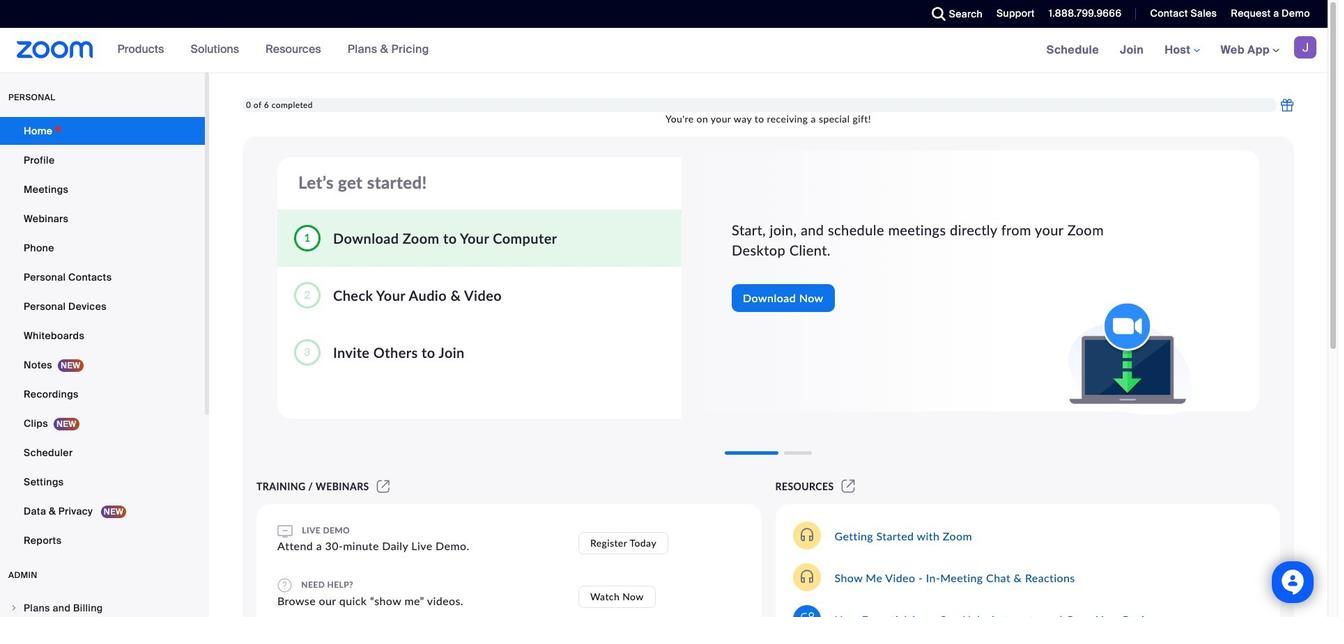 Task type: describe. For each thing, give the bounding box(es) containing it.
2 window new image from the left
[[840, 481, 858, 493]]

zoom logo image
[[17, 41, 93, 59]]

personal menu menu
[[0, 117, 205, 556]]



Task type: locate. For each thing, give the bounding box(es) containing it.
meetings navigation
[[1037, 28, 1328, 73]]

product information navigation
[[107, 28, 440, 73]]

1 window new image from the left
[[375, 481, 392, 493]]

banner
[[0, 28, 1328, 73]]

profile picture image
[[1295, 36, 1317, 59]]

1 horizontal spatial window new image
[[840, 481, 858, 493]]

0 horizontal spatial window new image
[[375, 481, 392, 493]]

window new image
[[375, 481, 392, 493], [840, 481, 858, 493]]



Task type: vqa. For each thing, say whether or not it's contained in the screenshot.
leftmost Webinar or Meeting
no



